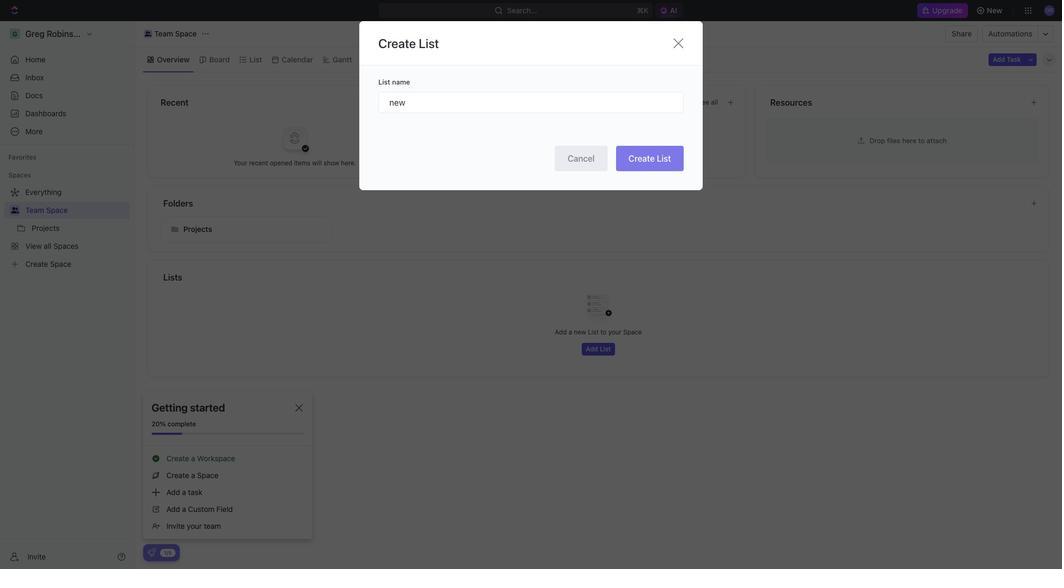 Task type: describe. For each thing, give the bounding box(es) containing it.
automations
[[989, 29, 1033, 38]]

spaces inside tree
[[53, 242, 79, 251]]

1/5
[[164, 550, 172, 556]]

getting
[[152, 402, 188, 414]]

home link
[[4, 51, 130, 68]]

0 horizontal spatial team space link
[[25, 202, 128, 219]]

create for create a workspace
[[167, 454, 189, 463]]

space down everything link
[[46, 206, 68, 215]]

here
[[903, 136, 917, 145]]

see all
[[698, 98, 718, 106]]

user group image inside tree
[[11, 207, 19, 214]]

no recent items image
[[274, 117, 316, 159]]

add task button
[[989, 53, 1026, 66]]

1 horizontal spatial team space link
[[141, 27, 200, 40]]

your recent opened items will show here.
[[234, 159, 356, 167]]

files
[[888, 136, 901, 145]]

resources button
[[770, 96, 1023, 109]]

project notes
[[522, 151, 568, 160]]

projects button
[[161, 216, 333, 243]]

invite for invite your team
[[167, 522, 185, 531]]

user group image inside team space link
[[145, 31, 151, 36]]

create for create space
[[25, 260, 48, 269]]

list link
[[247, 52, 262, 67]]

projects inside tree
[[32, 224, 60, 233]]

add list button
[[582, 343, 616, 356]]

greg
[[25, 29, 45, 39]]

add for add a new list to your space
[[555, 328, 567, 336]]

project
[[522, 151, 546, 160]]

gantt
[[333, 55, 352, 64]]

1 horizontal spatial list
[[588, 328, 599, 336]]

create space link
[[4, 256, 128, 273]]

onboarding checklist button image
[[148, 549, 156, 557]]

create a space
[[167, 471, 219, 480]]

invite for invite
[[27, 552, 46, 561]]

see all button
[[694, 96, 723, 109]]

ai button
[[656, 3, 684, 18]]

all for view
[[44, 242, 51, 251]]

recent
[[161, 98, 189, 107]]

team
[[204, 522, 221, 531]]

will
[[312, 159, 322, 167]]

dashboards link
[[4, 105, 130, 122]]

calendar link
[[280, 52, 313, 67]]

1 horizontal spatial to
[[919, 136, 925, 145]]

team space inside tree
[[25, 206, 68, 215]]

drop
[[870, 136, 886, 145]]

gantt link
[[331, 52, 352, 67]]

notes
[[548, 151, 568, 160]]

upgrade
[[933, 6, 963, 15]]

projects inside button
[[183, 225, 212, 234]]

gr button
[[1042, 2, 1059, 19]]

0 vertical spatial team space
[[154, 29, 197, 38]]

overview
[[157, 55, 190, 64]]

sidebar navigation
[[0, 21, 137, 570]]

upgrade link
[[918, 3, 969, 18]]

lists
[[163, 273, 182, 282]]

docs link
[[4, 87, 130, 104]]

add for add list
[[586, 345, 599, 353]]

space right no lists icon. on the bottom of page
[[624, 328, 642, 336]]

folders button
[[163, 197, 1023, 210]]

0 vertical spatial team
[[154, 29, 173, 38]]

share button
[[946, 25, 979, 42]]

project notes link
[[460, 147, 737, 164]]

new button
[[973, 2, 1009, 19]]

favorites button
[[4, 151, 41, 164]]

show
[[324, 159, 339, 167]]

view all spaces
[[25, 242, 79, 251]]

a for new
[[569, 328, 573, 336]]

robinson's
[[47, 29, 90, 39]]

workspace for greg robinson's workspace
[[92, 29, 136, 39]]

view
[[25, 242, 42, 251]]

started
[[190, 402, 225, 414]]

all for see
[[711, 98, 718, 106]]

attach
[[927, 136, 948, 145]]

home
[[25, 55, 46, 64]]

create a workspace
[[167, 454, 235, 463]]

projects link
[[32, 220, 128, 237]]

onboarding checklist button element
[[148, 549, 156, 557]]

task
[[1008, 55, 1022, 63]]

create for create a space
[[167, 471, 189, 480]]

greg robinson's workspace, , element
[[10, 29, 20, 39]]

add a task
[[167, 488, 203, 497]]

new
[[988, 6, 1003, 15]]

add a custom field
[[167, 505, 233, 514]]

overview link
[[155, 52, 190, 67]]

recent
[[249, 159, 268, 167]]

search...
[[507, 6, 537, 15]]

items
[[294, 159, 311, 167]]

more
[[25, 127, 43, 136]]

complete
[[168, 420, 196, 428]]

1 vertical spatial your
[[187, 522, 202, 531]]

add a new list to your space
[[555, 328, 642, 336]]

board
[[209, 55, 230, 64]]

add list
[[586, 345, 611, 353]]



Task type: vqa. For each thing, say whether or not it's contained in the screenshot.
Create a Space Create
yes



Task type: locate. For each thing, give the bounding box(es) containing it.
all
[[711, 98, 718, 106], [44, 242, 51, 251]]

1 horizontal spatial your
[[609, 328, 622, 336]]

workspace up create a space
[[197, 454, 235, 463]]

team inside tree
[[25, 206, 44, 215]]

team
[[154, 29, 173, 38], [25, 206, 44, 215]]

invite your team
[[167, 522, 221, 531]]

team space down everything at the left top of the page
[[25, 206, 68, 215]]

to right here
[[919, 136, 925, 145]]

tree inside sidebar navigation
[[4, 184, 130, 273]]

everything
[[25, 188, 62, 197]]

tree containing everything
[[4, 184, 130, 273]]

1 vertical spatial to
[[601, 328, 607, 336]]

1 horizontal spatial user group image
[[145, 31, 151, 36]]

1 vertical spatial team space link
[[25, 202, 128, 219]]

0 horizontal spatial team space
[[25, 206, 68, 215]]

1 horizontal spatial invite
[[167, 522, 185, 531]]

field
[[217, 505, 233, 514]]

1 horizontal spatial spaces
[[53, 242, 79, 251]]

a down add a task
[[182, 505, 186, 514]]

create up add a task
[[167, 471, 189, 480]]

add for add task
[[994, 55, 1006, 63]]

favorites
[[8, 153, 36, 161]]

lists button
[[163, 271, 1038, 284]]

docs
[[25, 91, 43, 100]]

all inside tree
[[44, 242, 51, 251]]

ai
[[671, 6, 678, 15]]

g
[[12, 30, 17, 38]]

invite inside sidebar navigation
[[27, 552, 46, 561]]

workspace inside sidebar navigation
[[92, 29, 136, 39]]

list down the add a new list to your space
[[600, 345, 611, 353]]

1 vertical spatial list
[[588, 328, 599, 336]]

create up create a space
[[167, 454, 189, 463]]

spaces up create space link
[[53, 242, 79, 251]]

drop files here to attach
[[870, 136, 948, 145]]

space up overview
[[175, 29, 197, 38]]

1 vertical spatial create
[[167, 454, 189, 463]]

1 vertical spatial team space
[[25, 206, 68, 215]]

getting started
[[152, 402, 225, 414]]

2 horizontal spatial list
[[600, 345, 611, 353]]

space
[[175, 29, 197, 38], [46, 206, 68, 215], [50, 260, 71, 269], [624, 328, 642, 336], [197, 471, 219, 480]]

task
[[188, 488, 203, 497]]

space down view all spaces link at the top left of the page
[[50, 260, 71, 269]]

add
[[994, 55, 1006, 63], [555, 328, 567, 336], [586, 345, 599, 353], [167, 488, 180, 497], [167, 505, 180, 514]]

a left "task"
[[182, 488, 186, 497]]

0 vertical spatial create
[[25, 260, 48, 269]]

add inside button
[[994, 55, 1006, 63]]

0 vertical spatial list
[[250, 55, 262, 64]]

all right 'view'
[[44, 242, 51, 251]]

1 vertical spatial invite
[[27, 552, 46, 561]]

add left new
[[555, 328, 567, 336]]

team space link up projects link
[[25, 202, 128, 219]]

1 horizontal spatial team space
[[154, 29, 197, 38]]

gr
[[1046, 7, 1054, 13]]

list inside button
[[600, 345, 611, 353]]

all right 'see'
[[711, 98, 718, 106]]

1 vertical spatial all
[[44, 242, 51, 251]]

new
[[574, 328, 587, 336]]

here.
[[341, 159, 356, 167]]

0 vertical spatial your
[[609, 328, 622, 336]]

0 horizontal spatial invite
[[27, 552, 46, 561]]

list right new
[[588, 328, 599, 336]]

1 horizontal spatial projects
[[183, 225, 212, 234]]

add task
[[994, 55, 1022, 63]]

1 vertical spatial workspace
[[197, 454, 235, 463]]

a for task
[[182, 488, 186, 497]]

0 vertical spatial workspace
[[92, 29, 136, 39]]

projects up view all spaces
[[32, 224, 60, 233]]

dashboards
[[25, 109, 66, 118]]

your
[[234, 159, 247, 167]]

0 vertical spatial spaces
[[8, 171, 31, 179]]

0 horizontal spatial projects
[[32, 224, 60, 233]]

a left new
[[569, 328, 573, 336]]

automations button
[[984, 26, 1039, 42]]

all inside button
[[711, 98, 718, 106]]

2 vertical spatial create
[[167, 471, 189, 480]]

your up add list
[[609, 328, 622, 336]]

1 horizontal spatial team
[[154, 29, 173, 38]]

workspace right robinson's
[[92, 29, 136, 39]]

board link
[[207, 52, 230, 67]]

team up overview link
[[154, 29, 173, 38]]

0 vertical spatial invite
[[167, 522, 185, 531]]

0 vertical spatial user group image
[[145, 31, 151, 36]]

your down add a custom field
[[187, 522, 202, 531]]

create
[[25, 260, 48, 269], [167, 454, 189, 463], [167, 471, 189, 480]]

a up create a space
[[191, 454, 195, 463]]

add for add a task
[[167, 488, 180, 497]]

0 horizontal spatial team
[[25, 206, 44, 215]]

create down 'view'
[[25, 260, 48, 269]]

1 vertical spatial user group image
[[11, 207, 19, 214]]

create inside tree
[[25, 260, 48, 269]]

greg robinson's workspace
[[25, 29, 136, 39]]

0 vertical spatial team space link
[[141, 27, 200, 40]]

1 vertical spatial spaces
[[53, 242, 79, 251]]

a
[[569, 328, 573, 336], [191, 454, 195, 463], [191, 471, 195, 480], [182, 488, 186, 497], [182, 505, 186, 514]]

20% complete
[[152, 420, 196, 428]]

add inside button
[[586, 345, 599, 353]]

0 horizontal spatial user group image
[[11, 207, 19, 214]]

a up "task"
[[191, 471, 195, 480]]

space down create a workspace
[[197, 471, 219, 480]]

team space link up overview
[[141, 27, 200, 40]]

add down add a task
[[167, 505, 180, 514]]

a for workspace
[[191, 454, 195, 463]]

0 vertical spatial all
[[711, 98, 718, 106]]

user group image
[[145, 31, 151, 36], [11, 207, 19, 214]]

add down the add a new list to your space
[[586, 345, 599, 353]]

0 horizontal spatial spaces
[[8, 171, 31, 179]]

calendar
[[282, 55, 313, 64]]

to up add list
[[601, 328, 607, 336]]

list right board
[[250, 55, 262, 64]]

no lists icon. image
[[578, 286, 620, 328]]

0 horizontal spatial all
[[44, 242, 51, 251]]

close image
[[296, 405, 303, 412]]

workspace
[[92, 29, 136, 39], [197, 454, 235, 463]]

0 horizontal spatial your
[[187, 522, 202, 531]]

create space
[[25, 260, 71, 269]]

team space
[[154, 29, 197, 38], [25, 206, 68, 215]]

workspace for create a workspace
[[197, 454, 235, 463]]

share
[[952, 29, 973, 38]]

2 vertical spatial list
[[600, 345, 611, 353]]

to
[[919, 136, 925, 145], [601, 328, 607, 336]]

add left "task"
[[167, 488, 180, 497]]

team space up overview
[[154, 29, 197, 38]]

0 vertical spatial to
[[919, 136, 925, 145]]

opened
[[270, 159, 293, 167]]

resources
[[771, 98, 813, 107]]

projects
[[32, 224, 60, 233], [183, 225, 212, 234]]

1 horizontal spatial all
[[711, 98, 718, 106]]

0 horizontal spatial list
[[250, 55, 262, 64]]

everything link
[[4, 184, 128, 201]]

more button
[[4, 123, 130, 140]]

spaces
[[8, 171, 31, 179], [53, 242, 79, 251]]

a for space
[[191, 471, 195, 480]]

custom
[[188, 505, 215, 514]]

1 vertical spatial team
[[25, 206, 44, 215]]

folders
[[163, 199, 193, 208]]

tree
[[4, 184, 130, 273]]

inbox
[[25, 73, 44, 82]]

team down everything at the left top of the page
[[25, 206, 44, 215]]

20%
[[152, 420, 166, 428]]

invite
[[167, 522, 185, 531], [27, 552, 46, 561]]

0 horizontal spatial workspace
[[92, 29, 136, 39]]

⌘k
[[637, 6, 649, 15]]

add for add a custom field
[[167, 505, 180, 514]]

inbox link
[[4, 69, 130, 86]]

spaces down favorites button
[[8, 171, 31, 179]]

your
[[609, 328, 622, 336], [187, 522, 202, 531]]

0 horizontal spatial to
[[601, 328, 607, 336]]

projects down folders
[[183, 225, 212, 234]]

a for custom
[[182, 505, 186, 514]]

view all spaces link
[[4, 238, 128, 255]]

team space link
[[141, 27, 200, 40], [25, 202, 128, 219]]

add left task
[[994, 55, 1006, 63]]

1 horizontal spatial workspace
[[197, 454, 235, 463]]

see
[[698, 98, 710, 106]]



